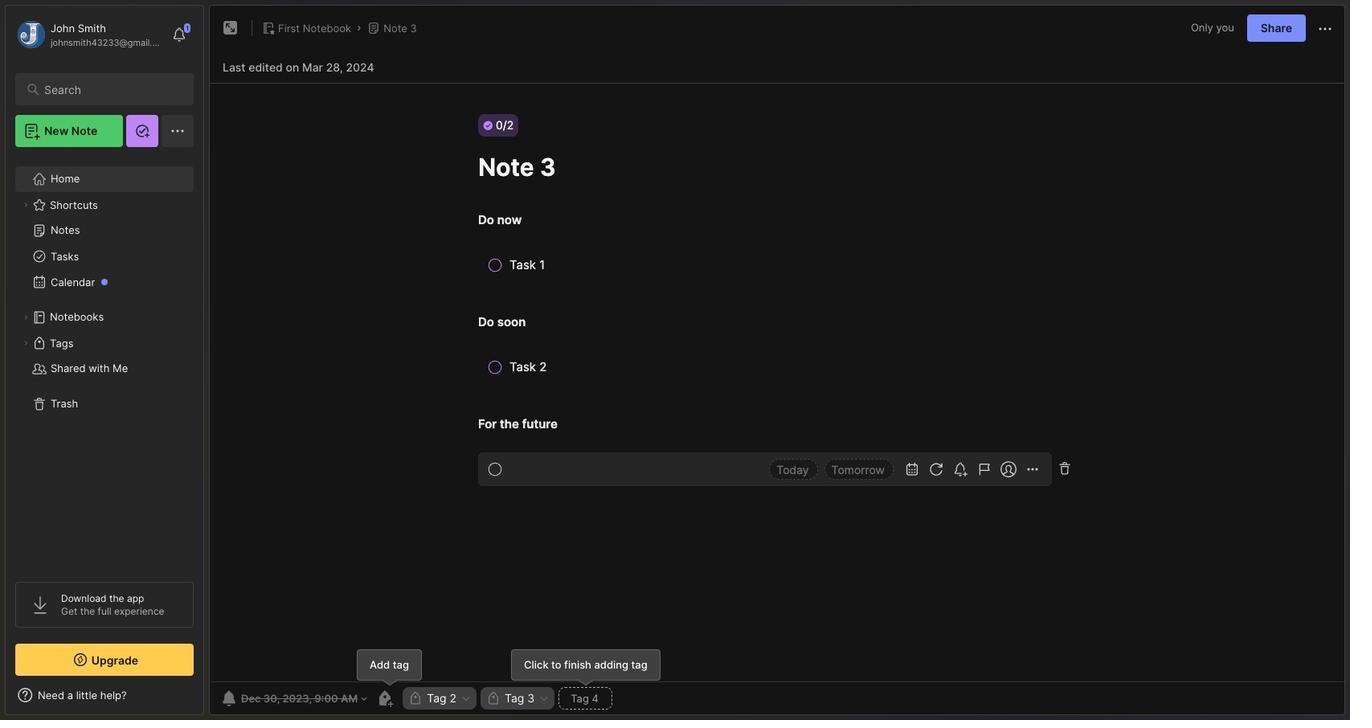 Task type: describe. For each thing, give the bounding box(es) containing it.
Edit reminder field
[[218, 687, 369, 710]]

expand tags image
[[21, 338, 31, 348]]

main element
[[0, 0, 209, 720]]

expand notebooks image
[[21, 313, 31, 322]]

Add tag field
[[569, 691, 602, 706]]

note window element
[[209, 5, 1346, 719]]

More actions field
[[1316, 18, 1335, 38]]

more actions image
[[1316, 19, 1335, 38]]

tree inside main element
[[6, 157, 203, 568]]

Search text field
[[44, 82, 179, 97]]



Task type: vqa. For each thing, say whether or not it's contained in the screenshot.
More actions field
yes



Task type: locate. For each thing, give the bounding box(es) containing it.
tooltip
[[357, 649, 422, 686]]

WHAT'S NEW field
[[6, 682, 203, 708]]

None search field
[[44, 80, 179, 99]]

tree
[[6, 157, 203, 568]]

click to collapse image
[[203, 691, 215, 710]]

none search field inside main element
[[44, 80, 179, 99]]

Tag 2 Tag actions field
[[457, 693, 472, 704]]

add tag image
[[376, 689, 395, 708]]

Account field
[[15, 18, 164, 51]]

expand note image
[[221, 18, 240, 38]]

Note Editor text field
[[210, 83, 1345, 682]]

Tag 3 Tag actions field
[[535, 693, 550, 704]]



